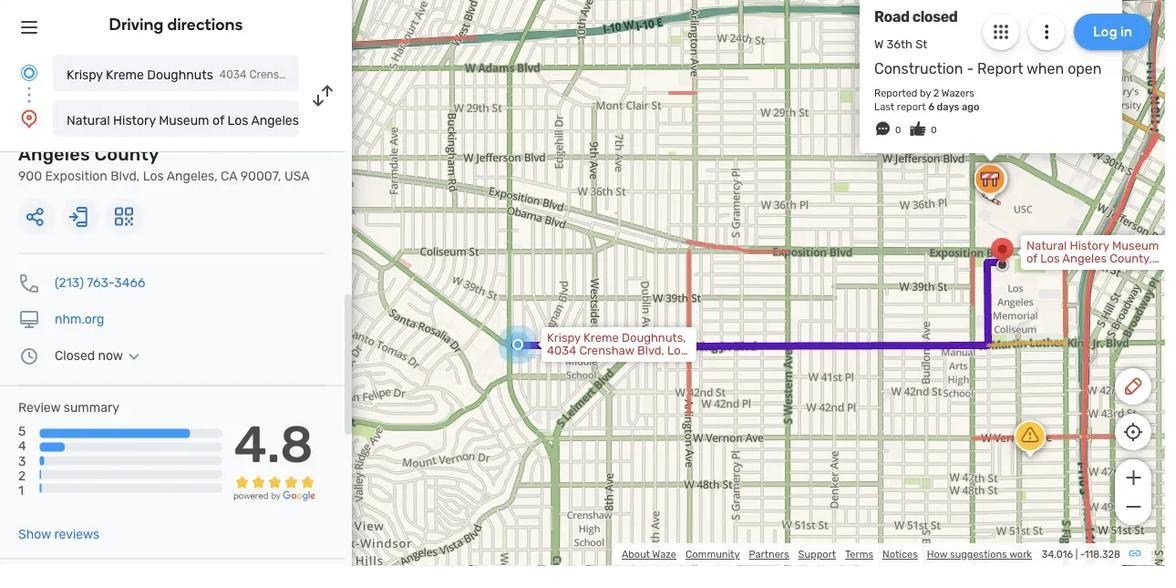 Task type: describe. For each thing, give the bounding box(es) containing it.
5
[[18, 424, 26, 439]]

natural history museum of los angeles county 900 exposition blvd, los angeles, ca 90007, usa
[[18, 125, 310, 184]]

118.328
[[1085, 548, 1121, 561]]

notices
[[883, 548, 918, 561]]

chevron down image
[[123, 349, 145, 363]]

angeles,
[[167, 169, 218, 184]]

report
[[897, 112, 926, 124]]

ago
[[962, 112, 980, 124]]

usa
[[284, 169, 310, 184]]

st
[[916, 49, 928, 63]]

driving
[[109, 15, 164, 34]]

county for natural history museum of los angeles county
[[302, 113, 345, 128]]

los for natural history museum of los angeles county 900 exposition blvd, los angeles, ca 90007, usa
[[260, 125, 291, 147]]

support
[[798, 548, 836, 561]]

road closed
[[874, 19, 958, 37]]

3
[[18, 453, 26, 468]]

link image
[[1128, 546, 1143, 561]]

about
[[622, 548, 650, 561]]

(213) 763-3466
[[55, 275, 145, 290]]

community link
[[686, 548, 740, 561]]

partners
[[749, 548, 789, 561]]

of for natural history museum of los angeles county
[[212, 113, 224, 128]]

summary
[[64, 400, 119, 415]]

4
[[18, 439, 26, 454]]

1
[[18, 483, 24, 498]]

angeles for natural history museum of los angeles county
[[251, 113, 299, 128]]

now
[[98, 348, 123, 363]]

- inside w 36th st construction - report when open reported by 2 wazers last report 6 days ago
[[967, 72, 974, 89]]

blvd,
[[111, 169, 140, 184]]

about waze community partners support terms notices how suggestions work
[[622, 548, 1032, 561]]

review summary
[[18, 400, 119, 415]]

1 0 from the left
[[895, 136, 901, 147]]

los for natural history museum of los angeles county
[[227, 113, 248, 128]]

× link
[[1102, 166, 1118, 183]]

763-
[[87, 275, 114, 290]]

zoom out image
[[1122, 496, 1145, 518]]

pencil image
[[1122, 376, 1144, 398]]

call image
[[18, 272, 40, 294]]

90007,
[[240, 169, 281, 184]]

support link
[[798, 548, 836, 561]]

road
[[874, 19, 910, 37]]

2 inside 5 4 3 2 1
[[18, 468, 26, 483]]

suggestions
[[950, 548, 1007, 561]]

report
[[978, 72, 1024, 89]]

computer image
[[18, 309, 40, 331]]

3466
[[114, 275, 145, 290]]

exposition
[[45, 169, 107, 184]]

2 inside w 36th st construction - report when open reported by 2 wazers last report 6 days ago
[[934, 98, 939, 111]]

work
[[1010, 548, 1032, 561]]

reviews
[[54, 527, 100, 542]]

location image
[[18, 108, 40, 129]]

museum for natural history museum of los angeles county 900 exposition blvd, los angeles, ca 90007, usa
[[158, 125, 233, 147]]

6
[[928, 112, 935, 124]]

review
[[18, 400, 61, 415]]



Task type: vqa. For each thing, say whether or not it's contained in the screenshot.
STAR image
no



Task type: locate. For each thing, give the bounding box(es) containing it.
natural
[[67, 113, 110, 128], [18, 125, 84, 147]]

2 horizontal spatial los
[[260, 125, 291, 147]]

krispy kreme doughnuts button
[[53, 55, 299, 91]]

krispy
[[67, 67, 103, 82]]

angeles for natural history museum of los angeles county 900 exposition blvd, los angeles, ca 90007, usa
[[18, 144, 90, 165]]

of inside natural history museum of los angeles county 900 exposition blvd, los angeles, ca 90007, usa
[[237, 125, 255, 147]]

2
[[934, 98, 939, 111], [18, 468, 26, 483]]

museum up "angeles,"
[[158, 125, 233, 147]]

community
[[686, 548, 740, 561]]

krispy kreme doughnuts
[[67, 67, 213, 82]]

clock image
[[18, 345, 40, 367]]

partners link
[[749, 548, 789, 561]]

×
[[1106, 166, 1114, 183]]

museum
[[159, 113, 209, 128], [158, 125, 233, 147]]

0 horizontal spatial county
[[94, 144, 159, 165]]

natural history museum of los angeles county
[[67, 113, 345, 128]]

0 horizontal spatial -
[[967, 72, 974, 89]]

when
[[1027, 72, 1064, 89]]

1 horizontal spatial 2
[[934, 98, 939, 111]]

museum down doughnuts
[[159, 113, 209, 128]]

current location image
[[18, 62, 40, 84]]

0 down 6 on the top right of the page
[[931, 136, 937, 147]]

0 down report in the right of the page
[[895, 136, 901, 147]]

1 horizontal spatial -
[[1080, 548, 1085, 561]]

0
[[895, 136, 901, 147], [931, 136, 937, 147]]

driving directions
[[109, 15, 243, 34]]

w 36th st construction - report when open reported by 2 wazers last report 6 days ago
[[874, 49, 1102, 124]]

- right '|'
[[1080, 548, 1085, 561]]

natural history museum of los angeles county button
[[53, 100, 345, 137]]

1 vertical spatial -
[[1080, 548, 1085, 561]]

natural down krispy
[[67, 113, 110, 128]]

county up 'blvd,'
[[94, 144, 159, 165]]

county up usa
[[302, 113, 345, 128]]

1 vertical spatial 2
[[18, 468, 26, 483]]

los up ca
[[227, 113, 248, 128]]

of up "90007,"
[[237, 125, 255, 147]]

history for natural history museum of los angeles county
[[113, 113, 156, 128]]

34.016
[[1042, 548, 1073, 561]]

0 vertical spatial -
[[967, 72, 974, 89]]

angeles up "90007,"
[[251, 113, 299, 128]]

directions
[[167, 15, 243, 34]]

county inside natural history museum of los angeles county 900 exposition blvd, los angeles, ca 90007, usa
[[94, 144, 159, 165]]

1 vertical spatial angeles
[[18, 144, 90, 165]]

1 horizontal spatial angeles
[[251, 113, 299, 128]]

county for natural history museum of los angeles county 900 exposition blvd, los angeles, ca 90007, usa
[[94, 144, 159, 165]]

2 0 from the left
[[931, 136, 937, 147]]

history up 'blvd,'
[[89, 125, 154, 147]]

closed
[[55, 348, 95, 363]]

- up wazers
[[967, 72, 974, 89]]

0 vertical spatial county
[[302, 113, 345, 128]]

2 down 4
[[18, 468, 26, 483]]

closed
[[912, 19, 958, 37]]

about waze link
[[622, 548, 677, 561]]

1 horizontal spatial 0
[[931, 136, 937, 147]]

4.8
[[234, 414, 314, 475]]

waze
[[653, 548, 677, 561]]

construction
[[874, 72, 963, 89]]

closed now button
[[55, 348, 145, 363]]

|
[[1076, 548, 1078, 561]]

angeles up exposition
[[18, 144, 90, 165]]

900
[[18, 169, 42, 184]]

los
[[227, 113, 248, 128], [260, 125, 291, 147], [143, 169, 164, 184]]

history
[[113, 113, 156, 128], [89, 125, 154, 147]]

natural for natural history museum of los angeles county 900 exposition blvd, los angeles, ca 90007, usa
[[18, 125, 84, 147]]

notices link
[[883, 548, 918, 561]]

terms link
[[845, 548, 874, 561]]

34.016 | -118.328
[[1042, 548, 1121, 561]]

0 vertical spatial angeles
[[251, 113, 299, 128]]

-
[[967, 72, 974, 89], [1080, 548, 1085, 561]]

history inside natural history museum of los angeles county 900 exposition blvd, los angeles, ca 90007, usa
[[89, 125, 154, 147]]

days
[[937, 112, 960, 124]]

museum inside button
[[159, 113, 209, 128]]

how
[[927, 548, 948, 561]]

reported
[[874, 98, 918, 111]]

2 right by
[[934, 98, 939, 111]]

36th
[[887, 49, 913, 63]]

county inside button
[[302, 113, 345, 128]]

nhm.org link
[[55, 312, 104, 327]]

los right 'blvd,'
[[143, 169, 164, 184]]

how suggestions work link
[[927, 548, 1032, 561]]

1 horizontal spatial los
[[227, 113, 248, 128]]

0 horizontal spatial of
[[212, 113, 224, 128]]

1 horizontal spatial of
[[237, 125, 255, 147]]

show
[[18, 527, 51, 542]]

los up "90007,"
[[260, 125, 291, 147]]

doughnuts
[[147, 67, 213, 82]]

last
[[874, 112, 895, 124]]

angeles
[[251, 113, 299, 128], [18, 144, 90, 165]]

of up ca
[[212, 113, 224, 128]]

wazers
[[942, 98, 975, 111]]

closed now
[[55, 348, 123, 363]]

of
[[212, 113, 224, 128], [237, 125, 255, 147]]

history down krispy kreme doughnuts
[[113, 113, 156, 128]]

terms
[[845, 548, 874, 561]]

angeles inside button
[[251, 113, 299, 128]]

history for natural history museum of los angeles county 900 exposition blvd, los angeles, ca 90007, usa
[[89, 125, 154, 147]]

0 horizontal spatial 2
[[18, 468, 26, 483]]

natural inside natural history museum of los angeles county 900 exposition blvd, los angeles, ca 90007, usa
[[18, 125, 84, 147]]

0 horizontal spatial angeles
[[18, 144, 90, 165]]

zoom in image
[[1122, 467, 1145, 489]]

museum inside natural history museum of los angeles county 900 exposition blvd, los angeles, ca 90007, usa
[[158, 125, 233, 147]]

los inside natural history museum of los angeles county button
[[227, 113, 248, 128]]

of for natural history museum of los angeles county 900 exposition blvd, los angeles, ca 90007, usa
[[237, 125, 255, 147]]

show reviews
[[18, 527, 100, 542]]

0 horizontal spatial los
[[143, 169, 164, 184]]

history inside natural history museum of los angeles county button
[[113, 113, 156, 128]]

county
[[302, 113, 345, 128], [94, 144, 159, 165]]

ca
[[221, 169, 237, 184]]

natural for natural history museum of los angeles county
[[67, 113, 110, 128]]

1 vertical spatial county
[[94, 144, 159, 165]]

open
[[1068, 72, 1102, 89]]

0 horizontal spatial 0
[[895, 136, 901, 147]]

nhm.org
[[55, 312, 104, 327]]

museum for natural history museum of los angeles county
[[159, 113, 209, 128]]

kreme
[[106, 67, 144, 82]]

of inside button
[[212, 113, 224, 128]]

(213)
[[55, 275, 84, 290]]

natural inside natural history museum of los angeles county button
[[67, 113, 110, 128]]

natural up "900"
[[18, 125, 84, 147]]

1 horizontal spatial county
[[302, 113, 345, 128]]

by
[[920, 98, 931, 111]]

angeles inside natural history museum of los angeles county 900 exposition blvd, los angeles, ca 90007, usa
[[18, 144, 90, 165]]

5 4 3 2 1
[[18, 424, 26, 498]]

w
[[874, 49, 884, 63]]

0 vertical spatial 2
[[934, 98, 939, 111]]

(213) 763-3466 link
[[55, 275, 145, 290]]



